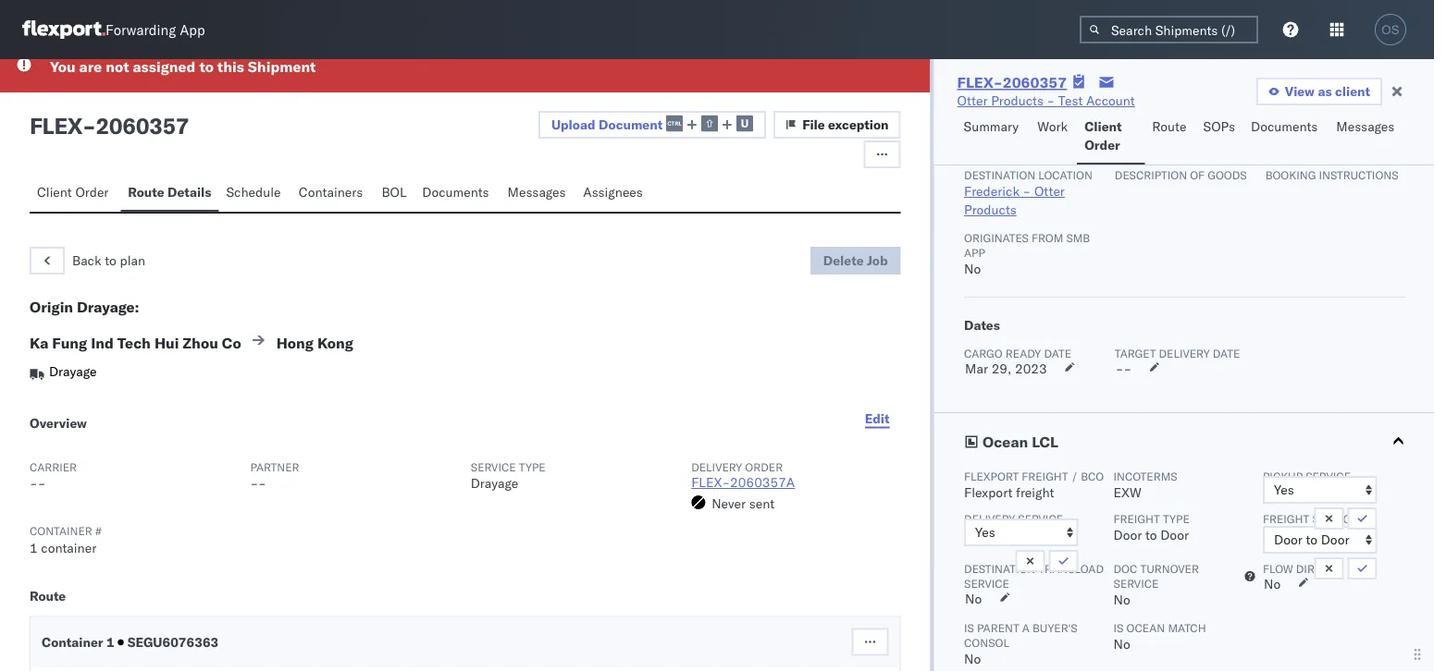 Task type: vqa. For each thing, say whether or not it's contained in the screenshot.
'lading'
no



Task type: locate. For each thing, give the bounding box(es) containing it.
0 vertical spatial 2060357
[[1003, 73, 1067, 92]]

0 horizontal spatial messages button
[[500, 176, 576, 212]]

1
[[30, 540, 38, 556], [106, 634, 114, 650]]

description
[[1114, 168, 1187, 182]]

1 vertical spatial app
[[964, 246, 985, 260]]

door up "doc"
[[1113, 527, 1142, 544]]

products
[[991, 93, 1044, 109], [964, 202, 1016, 218]]

door down type
[[1160, 527, 1188, 544]]

service down "doc"
[[1113, 577, 1158, 591]]

0 vertical spatial client order
[[1085, 118, 1122, 153]]

flex- for 2060357a
[[691, 475, 730, 491]]

location
[[1038, 168, 1092, 182]]

file exception button
[[774, 111, 901, 139], [774, 111, 901, 139]]

2060357a
[[730, 475, 795, 491]]

test
[[1058, 93, 1083, 109]]

1 vertical spatial drayage
[[471, 476, 518, 492]]

app down originates
[[964, 246, 985, 260]]

1 horizontal spatial ocean
[[1126, 621, 1165, 635]]

1 vertical spatial otter
[[1034, 183, 1064, 199]]

0 horizontal spatial freight
[[1113, 512, 1160, 526]]

1 horizontal spatial door
[[1160, 527, 1188, 544]]

turnover
[[1140, 562, 1199, 576]]

1 vertical spatial freight
[[1015, 485, 1054, 501]]

client order button down account
[[1077, 110, 1145, 165]]

delivery
[[1158, 346, 1209, 360]]

0 vertical spatial documents
[[1251, 118, 1318, 135]]

client order down flex
[[37, 184, 109, 200]]

2 horizontal spatial route
[[1152, 118, 1187, 135]]

ocean lcl
[[982, 433, 1058, 452]]

origin
[[30, 298, 73, 316]]

to up the turnover
[[1145, 527, 1157, 544]]

0 horizontal spatial 1
[[30, 540, 38, 556]]

route down container
[[30, 588, 66, 604]]

0 vertical spatial service
[[471, 460, 516, 474]]

0 horizontal spatial service
[[471, 460, 516, 474]]

0 horizontal spatial documents button
[[415, 176, 500, 212]]

0 vertical spatial 1
[[30, 540, 38, 556]]

forwarding app
[[105, 21, 205, 38]]

otter up summary
[[957, 93, 988, 109]]

container for container 1
[[42, 634, 103, 650]]

1 left container
[[30, 540, 38, 556]]

bol button
[[374, 176, 415, 212]]

pickup
[[1262, 470, 1302, 483]]

otter products - test account link
[[957, 92, 1135, 110]]

date right delivery
[[1212, 346, 1240, 360]]

is inside is ocean match no
[[1113, 621, 1123, 635]]

0 horizontal spatial app
[[180, 21, 205, 38]]

flexport down ocean lcl
[[964, 470, 1018, 483]]

1 vertical spatial messages
[[508, 184, 566, 200]]

0 vertical spatial flexport
[[964, 470, 1018, 483]]

delivery for exw
[[964, 512, 1015, 526]]

0 vertical spatial container
[[30, 525, 92, 538]]

destination up frederick
[[964, 168, 1035, 182]]

messages for sops
[[1336, 118, 1395, 135]]

transload
[[1038, 562, 1103, 576]]

0 vertical spatial flex-
[[957, 73, 1003, 92]]

route for route details
[[128, 184, 164, 200]]

flex- up summary
[[957, 73, 1003, 92]]

1 vertical spatial flex-
[[691, 475, 730, 491]]

0 horizontal spatial is
[[964, 621, 974, 635]]

0 vertical spatial route
[[1152, 118, 1187, 135]]

ka
[[30, 334, 48, 353]]

freight for freight type door to door
[[1113, 512, 1160, 526]]

1 destination from the top
[[964, 168, 1035, 182]]

0 vertical spatial destination
[[964, 168, 1035, 182]]

1 horizontal spatial drayage
[[471, 476, 518, 492]]

2060357 up otter products - test account
[[1003, 73, 1067, 92]]

is
[[964, 621, 974, 635], [1113, 621, 1123, 635]]

0 vertical spatial messages
[[1336, 118, 1395, 135]]

flex- up never
[[691, 475, 730, 491]]

drayage
[[49, 364, 97, 380], [471, 476, 518, 492]]

0 horizontal spatial delivery
[[691, 460, 742, 474]]

1 vertical spatial route
[[128, 184, 164, 200]]

1 horizontal spatial documents
[[1251, 118, 1318, 135]]

no inside is ocean match no
[[1113, 637, 1130, 653]]

is down "doc"
[[1113, 621, 1123, 635]]

consol
[[964, 636, 1009, 650]]

messages button
[[1329, 110, 1404, 165], [500, 176, 576, 212]]

1 vertical spatial ocean
[[1126, 621, 1165, 635]]

ocean
[[982, 433, 1028, 452], [1126, 621, 1165, 635]]

2 freight from the left
[[1262, 512, 1309, 526]]

1 vertical spatial order
[[75, 184, 109, 200]]

0 horizontal spatial client order
[[37, 184, 109, 200]]

products down 'flex-2060357' link
[[991, 93, 1044, 109]]

freight
[[1021, 470, 1068, 483], [1015, 485, 1054, 501]]

0 vertical spatial messages button
[[1329, 110, 1404, 165]]

1 vertical spatial container
[[42, 634, 103, 650]]

ocean inside is ocean match no
[[1126, 621, 1165, 635]]

destination for service
[[964, 562, 1035, 576]]

client order for leftmost client order button
[[37, 184, 109, 200]]

hong
[[276, 334, 314, 353]]

this
[[217, 57, 244, 76]]

2 destination from the top
[[964, 562, 1035, 576]]

to
[[199, 57, 214, 76], [105, 253, 116, 269], [1145, 527, 1157, 544]]

doc turnover service
[[1113, 562, 1199, 591]]

29,
[[991, 361, 1011, 377]]

plan
[[120, 253, 145, 269]]

1 vertical spatial products
[[964, 202, 1016, 218]]

order inside client order
[[1085, 137, 1120, 153]]

0 vertical spatial delivery
[[691, 460, 742, 474]]

sent
[[749, 495, 775, 512]]

service down 'pickup service' at the right of page
[[1312, 512, 1357, 526]]

1 horizontal spatial order
[[1085, 137, 1120, 153]]

2 vertical spatial route
[[30, 588, 66, 604]]

container inside container # 1 container
[[30, 525, 92, 538]]

delivery down flexport freight / bco flexport freight
[[964, 512, 1015, 526]]

are
[[79, 57, 102, 76]]

0 vertical spatial otter
[[957, 93, 988, 109]]

destination inside destination location frederick - otter products
[[964, 168, 1035, 182]]

1 horizontal spatial client order button
[[1077, 110, 1145, 165]]

upload
[[551, 116, 595, 132]]

destination down "delivery service"
[[964, 562, 1035, 576]]

client
[[1335, 83, 1370, 99]]

schedule button
[[219, 176, 291, 212]]

view as client button
[[1256, 78, 1382, 105]]

0 vertical spatial products
[[991, 93, 1044, 109]]

lcl
[[1031, 433, 1058, 452]]

0 horizontal spatial door
[[1113, 527, 1142, 544]]

route left details
[[128, 184, 164, 200]]

ind
[[91, 334, 114, 353]]

0 vertical spatial documents button
[[1244, 110, 1329, 165]]

client order down account
[[1085, 118, 1122, 153]]

order for the top client order button
[[1085, 137, 1120, 153]]

date up 2023
[[1044, 346, 1071, 360]]

-
[[1047, 93, 1055, 109], [82, 112, 96, 140], [1022, 183, 1031, 199], [1115, 361, 1123, 377], [1123, 361, 1131, 377], [30, 476, 38, 492], [38, 476, 46, 492], [250, 476, 258, 492], [258, 476, 266, 492]]

0 horizontal spatial ocean
[[982, 433, 1028, 452]]

flexport up "delivery service"
[[964, 485, 1012, 501]]

0 horizontal spatial order
[[75, 184, 109, 200]]

details
[[167, 184, 211, 200]]

target
[[1114, 346, 1156, 360]]

products down frederick
[[964, 202, 1016, 218]]

0 horizontal spatial drayage
[[49, 364, 97, 380]]

1 vertical spatial 1
[[106, 634, 114, 650]]

documents button right "bol"
[[415, 176, 500, 212]]

messages button for sops
[[1329, 110, 1404, 165]]

1 horizontal spatial documents button
[[1244, 110, 1329, 165]]

containers button
[[291, 176, 374, 212]]

freight inside freight type door to door
[[1113, 512, 1160, 526]]

1 freight from the left
[[1113, 512, 1160, 526]]

order
[[745, 460, 783, 474]]

service left type
[[471, 460, 516, 474]]

work button
[[1030, 110, 1077, 165]]

ocean left "lcl"
[[982, 433, 1028, 452]]

otter down location
[[1034, 183, 1064, 199]]

messages button left assignees
[[500, 176, 576, 212]]

2 horizontal spatial to
[[1145, 527, 1157, 544]]

1 horizontal spatial delivery
[[964, 512, 1015, 526]]

is up consol
[[964, 621, 974, 635]]

destination inside destination transload service
[[964, 562, 1035, 576]]

1 vertical spatial client order button
[[30, 176, 121, 212]]

1 horizontal spatial client order
[[1085, 118, 1122, 153]]

0 horizontal spatial flex-
[[691, 475, 730, 491]]

1 horizontal spatial otter
[[1034, 183, 1064, 199]]

order down account
[[1085, 137, 1120, 153]]

1 horizontal spatial 1
[[106, 634, 114, 650]]

freight down exw at the bottom of the page
[[1113, 512, 1160, 526]]

1 vertical spatial client order
[[37, 184, 109, 200]]

1 inside container # 1 container
[[30, 540, 38, 556]]

1 horizontal spatial flex-
[[957, 73, 1003, 92]]

1 vertical spatial 2060357
[[96, 112, 189, 140]]

1 vertical spatial delivery
[[964, 512, 1015, 526]]

to left plan
[[105, 253, 116, 269]]

file exception
[[802, 117, 889, 133]]

service up parent
[[964, 577, 1009, 591]]

no inside "originates from smb app no"
[[964, 261, 980, 277]]

client down flex
[[37, 184, 72, 200]]

0 horizontal spatial messages
[[508, 184, 566, 200]]

0 vertical spatial app
[[180, 21, 205, 38]]

freight left /
[[1021, 470, 1068, 483]]

smb
[[1066, 231, 1090, 245]]

frederick - otter products link
[[964, 183, 1064, 218]]

messages for bol
[[508, 184, 566, 200]]

origin drayage:
[[30, 298, 139, 316]]

edit
[[865, 410, 890, 427]]

carrier --
[[30, 460, 77, 492]]

ready
[[1005, 346, 1041, 360]]

1 horizontal spatial client
[[1085, 118, 1122, 135]]

1 vertical spatial flexport
[[964, 485, 1012, 501]]

messages left assignees
[[508, 184, 566, 200]]

flex-
[[957, 73, 1003, 92], [691, 475, 730, 491]]

door
[[1113, 527, 1142, 544], [1160, 527, 1188, 544]]

booking
[[1265, 168, 1316, 182]]

delivery service
[[964, 512, 1063, 526]]

1 left the segu6076363
[[106, 634, 114, 650]]

messages
[[1336, 118, 1395, 135], [508, 184, 566, 200]]

1 horizontal spatial service
[[1312, 512, 1357, 526]]

pickup service
[[1262, 470, 1350, 483]]

booking instructions
[[1265, 168, 1398, 182]]

route up description of goods
[[1152, 118, 1187, 135]]

to left this
[[199, 57, 214, 76]]

documents button up booking
[[1244, 110, 1329, 165]]

exception
[[828, 117, 889, 133]]

0 vertical spatial order
[[1085, 137, 1120, 153]]

0 horizontal spatial client
[[37, 184, 72, 200]]

1 horizontal spatial messages button
[[1329, 110, 1404, 165]]

2 vertical spatial to
[[1145, 527, 1157, 544]]

1 horizontal spatial date
[[1212, 346, 1240, 360]]

flow
[[1262, 562, 1293, 576]]

1 is from the left
[[964, 621, 974, 635]]

order
[[1085, 137, 1120, 153], [75, 184, 109, 200]]

1 horizontal spatial freight
[[1262, 512, 1309, 526]]

app inside the forwarding app "link"
[[180, 21, 205, 38]]

1 date from the left
[[1044, 346, 1071, 360]]

2 flexport from the top
[[964, 485, 1012, 501]]

flex-2060357a
[[691, 475, 795, 491]]

1 horizontal spatial messages
[[1336, 118, 1395, 135]]

client order button up back
[[30, 176, 121, 212]]

assignees
[[583, 184, 643, 200]]

freight type door to door
[[1113, 512, 1189, 544]]

0 vertical spatial to
[[199, 57, 214, 76]]

match
[[1168, 621, 1206, 635]]

documents right bol button
[[422, 184, 489, 200]]

/
[[1071, 470, 1078, 483]]

app up you are not assigned to this shipment
[[180, 21, 205, 38]]

order down flex - 2060357
[[75, 184, 109, 200]]

summary
[[964, 118, 1019, 135]]

messages button up instructions
[[1329, 110, 1404, 165]]

route button
[[1145, 110, 1196, 165]]

documents down view
[[1251, 118, 1318, 135]]

1 vertical spatial to
[[105, 253, 116, 269]]

fung
[[52, 334, 87, 353]]

container # 1 container
[[30, 525, 101, 556]]

2060357 down assigned
[[96, 112, 189, 140]]

1 horizontal spatial app
[[964, 246, 985, 260]]

type
[[519, 460, 546, 474]]

app
[[180, 21, 205, 38], [964, 246, 985, 260]]

view as client
[[1285, 83, 1370, 99]]

buyer's
[[1032, 621, 1077, 635]]

1 vertical spatial client
[[37, 184, 72, 200]]

delivery up flex-2060357a
[[691, 460, 742, 474]]

1 vertical spatial documents
[[422, 184, 489, 200]]

service down flexport freight / bco flexport freight
[[1018, 512, 1063, 526]]

is inside is parent a buyer's consol no
[[964, 621, 974, 635]]

1 vertical spatial destination
[[964, 562, 1035, 576]]

0 vertical spatial ocean
[[982, 433, 1028, 452]]

client down account
[[1085, 118, 1122, 135]]

freight down pickup on the bottom right of page
[[1262, 512, 1309, 526]]

0 horizontal spatial documents
[[422, 184, 489, 200]]

2 is from the left
[[1113, 621, 1123, 635]]

ocean left match
[[1126, 621, 1165, 635]]

documents button for sops
[[1244, 110, 1329, 165]]

0 horizontal spatial date
[[1044, 346, 1071, 360]]

1 vertical spatial documents button
[[415, 176, 500, 212]]

1 horizontal spatial is
[[1113, 621, 1123, 635]]

1 horizontal spatial route
[[128, 184, 164, 200]]

2 door from the left
[[1160, 527, 1188, 544]]

0 horizontal spatial to
[[105, 253, 116, 269]]

messages down client
[[1336, 118, 1395, 135]]

mar 29, 2023
[[965, 361, 1047, 377]]

container for container # 1 container
[[30, 525, 92, 538]]

incoterms
[[1113, 470, 1177, 483]]

freight up "delivery service"
[[1015, 485, 1054, 501]]

2 date from the left
[[1212, 346, 1240, 360]]

schedule
[[226, 184, 281, 200]]

description of goods
[[1114, 168, 1246, 182]]

1 vertical spatial messages button
[[500, 176, 576, 212]]

1 vertical spatial service
[[1312, 512, 1357, 526]]



Task type: describe. For each thing, give the bounding box(es) containing it.
ocean inside button
[[982, 433, 1028, 452]]

delivery order
[[691, 460, 783, 474]]

direct
[[1296, 562, 1334, 576]]

parent
[[977, 621, 1019, 635]]

flex-2060357
[[957, 73, 1067, 92]]

1 horizontal spatial to
[[199, 57, 214, 76]]

containers
[[299, 184, 363, 200]]

work
[[1037, 118, 1068, 135]]

segu6076363
[[124, 634, 219, 650]]

to inside freight type door to door
[[1145, 527, 1157, 544]]

goods
[[1207, 168, 1246, 182]]

0 vertical spatial client
[[1085, 118, 1122, 135]]

0 horizontal spatial client order button
[[30, 176, 121, 212]]

delivery for --
[[691, 460, 742, 474]]

documents for sops
[[1251, 118, 1318, 135]]

partner --
[[250, 460, 299, 492]]

freight for freight service
[[1262, 512, 1309, 526]]

service right pickup on the bottom right of page
[[1305, 470, 1350, 483]]

0 vertical spatial client order button
[[1077, 110, 1145, 165]]

mar
[[965, 361, 988, 377]]

container
[[41, 540, 96, 556]]

carrier
[[30, 460, 77, 474]]

back to plan
[[72, 253, 145, 269]]

0 vertical spatial freight
[[1021, 470, 1068, 483]]

you
[[50, 57, 76, 76]]

flex-2060357 link
[[957, 73, 1067, 92]]

destination transload service
[[964, 562, 1103, 591]]

bco
[[1080, 470, 1104, 483]]

flex-2060357a button
[[691, 475, 795, 491]]

never sent
[[712, 495, 775, 512]]

otter inside destination location frederick - otter products
[[1034, 183, 1064, 199]]

flexport. image
[[22, 20, 105, 39]]

messages button for bol
[[500, 176, 576, 212]]

instructions
[[1318, 168, 1398, 182]]

ka fung ind tech hui zhou co
[[30, 334, 241, 353]]

upload document button
[[538, 111, 766, 139]]

shipment
[[248, 57, 316, 76]]

from
[[1031, 231, 1063, 245]]

exw
[[1113, 485, 1141, 501]]

dates
[[964, 317, 1000, 334]]

- inside destination location frederick - otter products
[[1022, 183, 1031, 199]]

container 1
[[42, 634, 118, 650]]

frederick
[[964, 183, 1019, 199]]

#
[[95, 525, 101, 538]]

file
[[802, 117, 825, 133]]

0 vertical spatial drayage
[[49, 364, 97, 380]]

os
[[1382, 23, 1400, 37]]

route for route button at the right top of the page
[[1152, 118, 1187, 135]]

products inside destination location frederick - otter products
[[964, 202, 1016, 218]]

destination for frederick
[[964, 168, 1035, 182]]

originates from smb app no
[[964, 231, 1090, 277]]

ocean lcl button
[[934, 414, 1434, 469]]

account
[[1086, 93, 1135, 109]]

1 door from the left
[[1113, 527, 1142, 544]]

freight service
[[1262, 512, 1357, 526]]

flex- for 2060357
[[957, 73, 1003, 92]]

1 horizontal spatial 2060357
[[1003, 73, 1067, 92]]

a
[[1022, 621, 1029, 635]]

zhou
[[183, 334, 218, 353]]

sops button
[[1196, 110, 1244, 165]]

route details
[[128, 184, 211, 200]]

forwarding
[[105, 21, 176, 38]]

client order for the top client order button
[[1085, 118, 1122, 153]]

doc
[[1113, 562, 1137, 576]]

flow direct
[[1262, 562, 1334, 576]]

--
[[1115, 361, 1131, 377]]

app inside "originates from smb app no"
[[964, 246, 985, 260]]

hong kong
[[276, 334, 353, 353]]

cargo ready date
[[964, 346, 1071, 360]]

flex
[[30, 112, 82, 140]]

type
[[1162, 512, 1189, 526]]

1 flexport from the top
[[964, 470, 1018, 483]]

cargo
[[964, 346, 1002, 360]]

0 horizontal spatial otter
[[957, 93, 988, 109]]

summary button
[[956, 110, 1030, 165]]

upload document
[[551, 116, 663, 132]]

document
[[599, 116, 663, 132]]

date for --
[[1212, 346, 1240, 360]]

flexport freight / bco flexport freight
[[964, 470, 1104, 501]]

order for leftmost client order button
[[75, 184, 109, 200]]

hui
[[154, 334, 179, 353]]

you are not assigned to this shipment
[[50, 57, 316, 76]]

documents for bol
[[422, 184, 489, 200]]

co
[[222, 334, 241, 353]]

documents button for bol
[[415, 176, 500, 212]]

drayage:
[[77, 298, 139, 316]]

Search Shipments (/) text field
[[1080, 16, 1258, 43]]

assignees button
[[576, 176, 654, 212]]

service inside service type drayage
[[471, 460, 516, 474]]

destination location frederick - otter products
[[964, 168, 1092, 218]]

view
[[1285, 83, 1315, 99]]

incoterms exw
[[1113, 470, 1177, 501]]

0 horizontal spatial route
[[30, 588, 66, 604]]

is ocean match no
[[1113, 621, 1206, 653]]

bol
[[382, 184, 407, 200]]

kong
[[317, 334, 353, 353]]

overview
[[30, 415, 87, 432]]

flex - 2060357
[[30, 112, 189, 140]]

service inside 'doc turnover service'
[[1113, 577, 1158, 591]]

drayage inside service type drayage
[[471, 476, 518, 492]]

no inside is parent a buyer's consol no
[[964, 651, 980, 668]]

date for mar 29, 2023
[[1044, 346, 1071, 360]]

partner
[[250, 460, 299, 474]]

target delivery date
[[1114, 346, 1240, 360]]

is for buyer's
[[964, 621, 974, 635]]

is for no
[[1113, 621, 1123, 635]]

0 horizontal spatial 2060357
[[96, 112, 189, 140]]

service inside destination transload service
[[964, 577, 1009, 591]]



